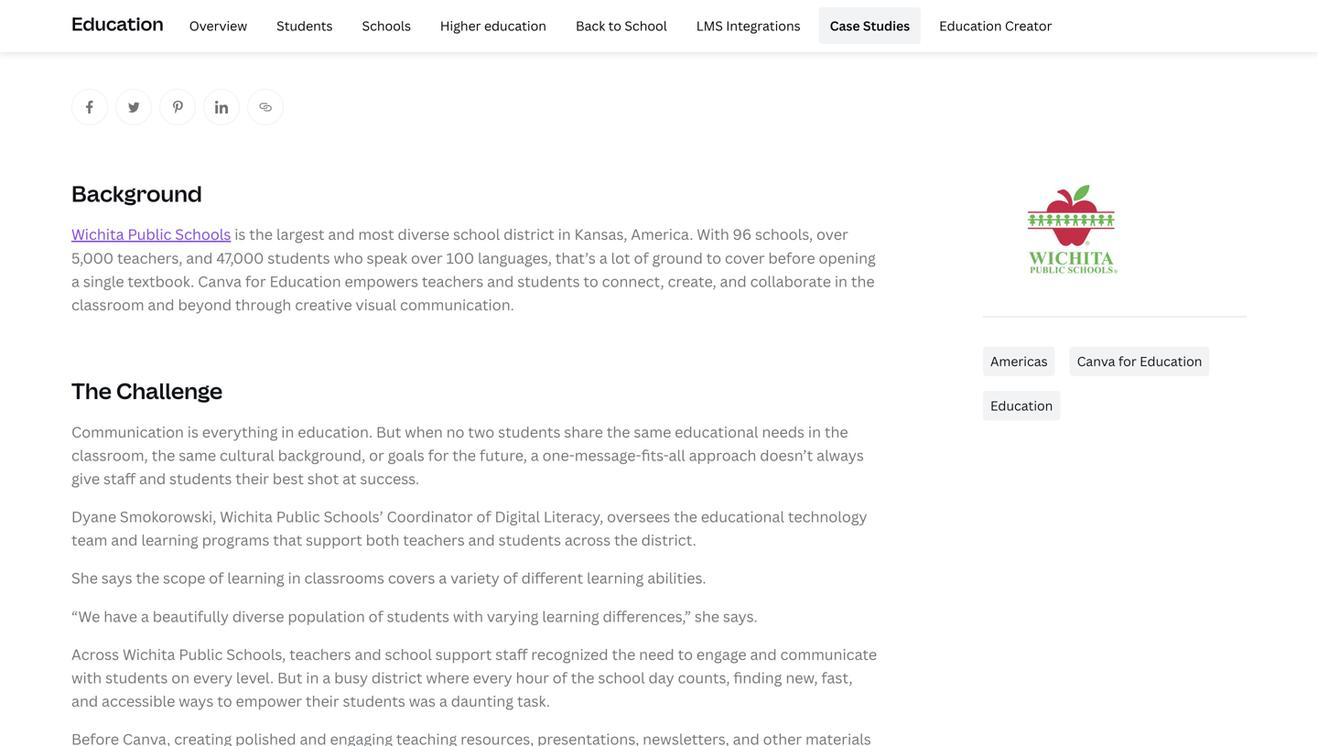 Task type: describe. For each thing, give the bounding box(es) containing it.
that's
[[556, 248, 596, 268]]

accessible
[[102, 692, 175, 711]]

across wichita public schools, teachers and school support staff recognized the need to engage and communicate with students on every level. but in a busy district where every hour of the school day counts, finding new, fast, and accessible ways to empower their students was a daunting task.
[[71, 645, 877, 711]]

1 horizontal spatial with
[[453, 607, 484, 626]]

beautifully
[[153, 607, 229, 626]]

educational inside dyane smokorowski, wichita public schools' coordinator of digital literacy, oversees the educational technology team and learning programs that support both teachers and students across the district.
[[701, 507, 785, 527]]

the down recognized
[[571, 668, 595, 688]]

canva inside "canva for education" link
[[1077, 353, 1116, 370]]

dyane
[[71, 507, 116, 527]]

of right scope
[[209, 568, 224, 588]]

everything
[[202, 422, 278, 442]]

learning down programs
[[227, 568, 284, 588]]

schools inside menu bar
[[362, 17, 411, 34]]

new,
[[786, 668, 818, 688]]

message-
[[575, 445, 642, 465]]

have
[[104, 607, 137, 626]]

studies
[[863, 17, 910, 34]]

at
[[343, 469, 357, 489]]

1 vertical spatial diverse
[[232, 607, 284, 626]]

to right "ways"
[[217, 692, 232, 711]]

to right need
[[678, 645, 693, 664]]

students up accessible
[[105, 668, 168, 688]]

connect,
[[602, 271, 665, 291]]

languages,
[[478, 248, 552, 268]]

overview link
[[178, 7, 258, 44]]

a left lot
[[600, 248, 608, 268]]

2 vertical spatial school
[[598, 668, 645, 688]]

engage
[[697, 645, 747, 664]]

busy
[[334, 668, 368, 688]]

need
[[639, 645, 675, 664]]

dyane smokorowski, wichita public schools' coordinator of digital literacy, oversees the educational technology team and learning programs that support both teachers and students across the district.
[[71, 507, 868, 550]]

the right the says
[[136, 568, 160, 588]]

in up that's
[[558, 225, 571, 244]]

communication is everything in education. but when no two students share the same educational needs in the classroom, the same cultural background, or goals for the future, a one-message-fits-all approach doesn't always give staff and students their best shot at success.
[[71, 422, 864, 489]]

back to school
[[576, 17, 667, 34]]

a left 'busy'
[[323, 668, 331, 688]]

classroom
[[71, 295, 144, 315]]

background
[[71, 179, 202, 208]]

education
[[484, 17, 547, 34]]

but inside communication is everything in education. but when no two students share the same educational needs in the classroom, the same cultural background, or goals for the future, a one-message-fits-all approach doesn't always give staff and students their best shot at success.
[[376, 422, 401, 442]]

she
[[71, 568, 98, 588]]

district inside across wichita public schools, teachers and school support staff recognized the need to engage and communicate with students on every level. but in a busy district where every hour of the school day counts, finding new, fast, and accessible ways to empower their students was a daunting task.
[[372, 668, 423, 688]]

says
[[101, 568, 132, 588]]

higher education
[[440, 17, 547, 34]]

1 vertical spatial same
[[179, 445, 216, 465]]

through
[[235, 295, 292, 315]]

best
[[273, 469, 304, 489]]

and right team
[[111, 530, 138, 550]]

one-
[[543, 445, 575, 465]]

goals
[[388, 445, 425, 465]]

education link
[[984, 391, 1061, 421]]

counts,
[[678, 668, 730, 688]]

schools,
[[755, 225, 813, 244]]

0 vertical spatial same
[[634, 422, 672, 442]]

to down that's
[[584, 271, 599, 291]]

programs
[[202, 530, 270, 550]]

a right covers
[[439, 568, 447, 588]]

with
[[697, 225, 730, 244]]

100
[[446, 248, 474, 268]]

coordinator
[[387, 507, 473, 527]]

teachers inside is the largest and most diverse school district in kansas, america. with 96 schools, over 5,000 teachers, and 47,000 students who speak over 100 languages, that's a lot of ground to cover before opening a single textbook. canva for education empowers teachers and students to connect, create, and collaborate in the classroom and beyond through creative visual communication.
[[422, 271, 484, 291]]

create,
[[668, 271, 717, 291]]

doesn't
[[760, 445, 813, 465]]

the down no at the bottom left of page
[[453, 445, 476, 465]]

public inside across wichita public schools, teachers and school support staff recognized the need to engage and communicate with students on every level. but in a busy district where every hour of the school day counts, finding new, fast, and accessible ways to empower their students was a daunting task.
[[179, 645, 223, 664]]

students
[[277, 17, 333, 34]]

a left single in the top of the page
[[71, 271, 80, 291]]

case studies
[[830, 17, 910, 34]]

students down covers
[[387, 607, 450, 626]]

communicate
[[781, 645, 877, 664]]

support inside across wichita public schools, teachers and school support staff recognized the need to engage and communicate with students on every level. but in a busy district where every hour of the school day counts, finding new, fast, and accessible ways to empower their students was a daunting task.
[[436, 645, 492, 664]]

students inside dyane smokorowski, wichita public schools' coordinator of digital literacy, oversees the educational technology team and learning programs that support both teachers and students across the district.
[[499, 530, 561, 550]]

differences,"
[[603, 607, 691, 626]]

digital
[[495, 507, 540, 527]]

school
[[625, 17, 667, 34]]

a inside communication is everything in education. but when no two students share the same educational needs in the classroom, the same cultural background, or goals for the future, a one-message-fits-all approach doesn't always give staff and students their best shot at success.
[[531, 445, 539, 465]]

education creator
[[940, 17, 1053, 34]]

cover
[[725, 248, 765, 268]]

classroom,
[[71, 445, 148, 465]]

empower
[[236, 692, 302, 711]]

says.
[[723, 607, 758, 626]]

kansas,
[[575, 225, 628, 244]]

success.
[[360, 469, 420, 489]]

case
[[830, 17, 860, 34]]

scope
[[163, 568, 206, 588]]

was
[[409, 692, 436, 711]]

education creator link
[[929, 7, 1064, 44]]

and up variety
[[468, 530, 495, 550]]

day
[[649, 668, 675, 688]]

education inside is the largest and most diverse school district in kansas, america. with 96 schools, over 5,000 teachers, and 47,000 students who speak over 100 languages, that's a lot of ground to cover before opening a single textbook. canva for education empowers teachers and students to connect, create, and collaborate in the classroom and beyond through creative visual communication.
[[270, 271, 341, 291]]

and down cover
[[720, 271, 747, 291]]

back
[[576, 17, 606, 34]]

"we
[[71, 607, 100, 626]]

in down that
[[288, 568, 301, 588]]

higher education link
[[429, 7, 558, 44]]

the down oversees at bottom
[[614, 530, 638, 550]]

and up finding
[[750, 645, 777, 664]]

single
[[83, 271, 124, 291]]

collaborate
[[751, 271, 832, 291]]

learning up recognized
[[542, 607, 600, 626]]

students link
[[266, 7, 344, 44]]

future,
[[480, 445, 527, 465]]

5,000
[[71, 248, 114, 268]]

empowers
[[345, 271, 418, 291]]

who
[[334, 248, 363, 268]]

textbook.
[[128, 271, 194, 291]]

lms integrations
[[697, 17, 801, 34]]

the
[[71, 376, 112, 406]]

of right variety
[[503, 568, 518, 588]]

a right have
[[141, 607, 149, 626]]

two
[[468, 422, 495, 442]]

a right was
[[439, 692, 448, 711]]

teachers,
[[117, 248, 183, 268]]

where
[[426, 668, 470, 688]]

students down that's
[[518, 271, 580, 291]]

canva for education link
[[1070, 347, 1210, 376]]



Task type: locate. For each thing, give the bounding box(es) containing it.
schools link
[[351, 7, 422, 44]]

canva up beyond
[[198, 271, 242, 291]]

0 vertical spatial staff
[[103, 469, 136, 489]]

public
[[128, 225, 172, 244], [276, 507, 320, 527], [179, 645, 223, 664]]

cultural
[[220, 445, 275, 465]]

with down variety
[[453, 607, 484, 626]]

0 horizontal spatial public
[[128, 225, 172, 244]]

the up message-
[[607, 422, 631, 442]]

higher
[[440, 17, 481, 34]]

before
[[769, 248, 816, 268]]

staff inside communication is everything in education. but when no two students share the same educational needs in the classroom, the same cultural background, or goals for the future, a one-message-fits-all approach doesn't always give staff and students their best shot at success.
[[103, 469, 136, 489]]

canva inside is the largest and most diverse school district in kansas, america. with 96 schools, over 5,000 teachers, and 47,000 students who speak over 100 languages, that's a lot of ground to cover before opening a single textbook. canva for education empowers teachers and students to connect, create, and collaborate in the classroom and beyond through creative visual communication.
[[198, 271, 242, 291]]

0 vertical spatial wichita
[[71, 225, 124, 244]]

every up "ways"
[[193, 668, 233, 688]]

always
[[817, 445, 864, 465]]

schools up 47,000
[[175, 225, 231, 244]]

teachers
[[422, 271, 484, 291], [403, 530, 465, 550], [290, 645, 351, 664]]

public inside dyane smokorowski, wichita public schools' coordinator of digital literacy, oversees the educational technology team and learning programs that support both teachers and students across the district.
[[276, 507, 320, 527]]

shot
[[308, 469, 339, 489]]

47,000
[[216, 248, 264, 268]]

0 horizontal spatial canva
[[198, 271, 242, 291]]

for inside is the largest and most diverse school district in kansas, america. with 96 schools, over 5,000 teachers, and 47,000 students who speak over 100 languages, that's a lot of ground to cover before opening a single textbook. canva for education empowers teachers and students to connect, create, and collaborate in the classroom and beyond through creative visual communication.
[[245, 271, 266, 291]]

2 every from the left
[[473, 668, 513, 688]]

in inside across wichita public schools, teachers and school support staff recognized the need to engage and communicate with students on every level. but in a busy district where every hour of the school day counts, finding new, fast, and accessible ways to empower their students was a daunting task.
[[306, 668, 319, 688]]

canva
[[198, 271, 242, 291], [1077, 353, 1116, 370]]

education.
[[298, 422, 373, 442]]

of down recognized
[[553, 668, 568, 688]]

america.
[[631, 225, 694, 244]]

teachers up communication.
[[422, 271, 484, 291]]

americas link
[[984, 347, 1056, 376]]

most
[[358, 225, 394, 244]]

district inside is the largest and most diverse school district in kansas, america. with 96 schools, over 5,000 teachers, and 47,000 students who speak over 100 languages, that's a lot of ground to cover before opening a single textbook. canva for education empowers teachers and students to connect, create, and collaborate in the classroom and beyond through creative visual communication.
[[504, 225, 555, 244]]

school left day
[[598, 668, 645, 688]]

0 vertical spatial but
[[376, 422, 401, 442]]

the up 'always'
[[825, 422, 849, 442]]

both
[[366, 530, 400, 550]]

and down textbook.
[[148, 295, 175, 315]]

0 vertical spatial support
[[306, 530, 362, 550]]

2 vertical spatial teachers
[[290, 645, 351, 664]]

2 vertical spatial for
[[428, 445, 449, 465]]

1 vertical spatial schools
[[175, 225, 231, 244]]

daunting
[[451, 692, 514, 711]]

background,
[[278, 445, 366, 465]]

or
[[369, 445, 384, 465]]

but
[[376, 422, 401, 442], [277, 668, 303, 688]]

0 horizontal spatial every
[[193, 668, 233, 688]]

1 vertical spatial canva
[[1077, 353, 1116, 370]]

menu bar
[[171, 7, 1064, 44]]

of inside is the largest and most diverse school district in kansas, america. with 96 schools, over 5,000 teachers, and 47,000 students who speak over 100 languages, that's a lot of ground to cover before opening a single textbook. canva for education empowers teachers and students to connect, create, and collaborate in the classroom and beyond through creative visual communication.
[[634, 248, 649, 268]]

teachers down coordinator
[[403, 530, 465, 550]]

their
[[236, 469, 269, 489], [306, 692, 339, 711]]

americas
[[991, 353, 1048, 370]]

1 vertical spatial for
[[1119, 353, 1137, 370]]

educational down approach
[[701, 507, 785, 527]]

2 vertical spatial wichita
[[123, 645, 175, 664]]

learning down across
[[587, 568, 644, 588]]

staff
[[103, 469, 136, 489], [496, 645, 528, 664]]

varying
[[487, 607, 539, 626]]

1 vertical spatial wichita
[[220, 507, 273, 527]]

that
[[273, 530, 302, 550]]

school for diverse
[[453, 225, 500, 244]]

0 vertical spatial canva
[[198, 271, 242, 291]]

and left 47,000
[[186, 248, 213, 268]]

public up teachers,
[[128, 225, 172, 244]]

educational inside communication is everything in education. but when no two students share the same educational needs in the classroom, the same cultural background, or goals for the future, a one-message-fits-all approach doesn't always give staff and students their best shot at success.
[[675, 422, 759, 442]]

teachers down population
[[290, 645, 351, 664]]

1 horizontal spatial canva
[[1077, 353, 1116, 370]]

variety
[[451, 568, 500, 588]]

0 vertical spatial diverse
[[398, 225, 450, 244]]

is inside communication is everything in education. but when no two students share the same educational needs in the classroom, the same cultural background, or goals for the future, a one-message-fits-all approach doesn't always give staff and students their best shot at success.
[[188, 422, 199, 442]]

lot
[[611, 248, 631, 268]]

over
[[817, 225, 849, 244], [411, 248, 443, 268]]

creative
[[295, 295, 352, 315]]

0 vertical spatial for
[[245, 271, 266, 291]]

in right needs
[[809, 422, 821, 442]]

2 vertical spatial public
[[179, 645, 223, 664]]

of left digital
[[477, 507, 491, 527]]

in up 'background,'
[[281, 422, 294, 442]]

1 vertical spatial with
[[71, 668, 102, 688]]

the left need
[[612, 645, 636, 664]]

educational up approach
[[675, 422, 759, 442]]

students down digital
[[499, 530, 561, 550]]

over up opening
[[817, 225, 849, 244]]

schools left higher
[[362, 17, 411, 34]]

0 vertical spatial with
[[453, 607, 484, 626]]

0 horizontal spatial with
[[71, 668, 102, 688]]

1 horizontal spatial district
[[504, 225, 555, 244]]

0 horizontal spatial support
[[306, 530, 362, 550]]

0 vertical spatial district
[[504, 225, 555, 244]]

across
[[565, 530, 611, 550]]

all
[[669, 445, 686, 465]]

1 vertical spatial but
[[277, 668, 303, 688]]

wichita inside across wichita public schools, teachers and school support staff recognized the need to engage and communicate with students on every level. but in a busy district where every hour of the school day counts, finding new, fast, and accessible ways to empower their students was a daunting task.
[[123, 645, 175, 664]]

every up the daunting
[[473, 668, 513, 688]]

1 horizontal spatial schools
[[362, 17, 411, 34]]

ways
[[179, 692, 214, 711]]

in left 'busy'
[[306, 668, 319, 688]]

1 horizontal spatial public
[[179, 645, 223, 664]]

1 vertical spatial district
[[372, 668, 423, 688]]

menu bar containing overview
[[171, 7, 1064, 44]]

2 horizontal spatial public
[[276, 507, 320, 527]]

largest
[[276, 225, 325, 244]]

1 vertical spatial their
[[306, 692, 339, 711]]

with
[[453, 607, 484, 626], [71, 668, 102, 688]]

1 horizontal spatial same
[[634, 422, 672, 442]]

2 horizontal spatial for
[[1119, 353, 1137, 370]]

1 horizontal spatial staff
[[496, 645, 528, 664]]

integrations
[[726, 17, 801, 34]]

is up 47,000
[[235, 225, 246, 244]]

1 vertical spatial support
[[436, 645, 492, 664]]

students down 'busy'
[[343, 692, 406, 711]]

lms
[[697, 17, 723, 34]]

support down schools'
[[306, 530, 362, 550]]

2 horizontal spatial school
[[598, 668, 645, 688]]

0 horizontal spatial district
[[372, 668, 423, 688]]

wichita public schools link
[[71, 225, 231, 244]]

canva right americas
[[1077, 353, 1116, 370]]

for
[[245, 271, 266, 291], [1119, 353, 1137, 370], [428, 445, 449, 465]]

1 horizontal spatial is
[[235, 225, 246, 244]]

1 every from the left
[[193, 668, 233, 688]]

staff up the hour at the bottom left of page
[[496, 645, 528, 664]]

0 horizontal spatial for
[[245, 271, 266, 291]]

1 horizontal spatial every
[[473, 668, 513, 688]]

the
[[249, 225, 273, 244], [852, 271, 875, 291], [607, 422, 631, 442], [825, 422, 849, 442], [152, 445, 175, 465], [453, 445, 476, 465], [674, 507, 698, 527], [614, 530, 638, 550], [136, 568, 160, 588], [612, 645, 636, 664], [571, 668, 595, 688]]

a left one- in the bottom left of the page
[[531, 445, 539, 465]]

0 vertical spatial their
[[236, 469, 269, 489]]

the down communication
[[152, 445, 175, 465]]

1 vertical spatial is
[[188, 422, 199, 442]]

0 vertical spatial teachers
[[422, 271, 484, 291]]

across
[[71, 645, 119, 664]]

96
[[733, 225, 752, 244]]

opening
[[819, 248, 876, 268]]

finding
[[734, 668, 783, 688]]

overview
[[189, 17, 247, 34]]

education inside menu bar
[[940, 17, 1002, 34]]

with down across
[[71, 668, 102, 688]]

1 vertical spatial school
[[385, 645, 432, 664]]

1 horizontal spatial school
[[453, 225, 500, 244]]

district up was
[[372, 668, 423, 688]]

1 horizontal spatial their
[[306, 692, 339, 711]]

and up 'busy'
[[355, 645, 382, 664]]

school inside is the largest and most diverse school district in kansas, america. with 96 schools, over 5,000 teachers, and 47,000 students who speak over 100 languages, that's a lot of ground to cover before opening a single textbook. canva for education empowers teachers and students to connect, create, and collaborate in the classroom and beyond through creative visual communication.
[[453, 225, 500, 244]]

to down with
[[707, 248, 722, 268]]

1 horizontal spatial diverse
[[398, 225, 450, 244]]

1 vertical spatial educational
[[701, 507, 785, 527]]

district up languages, on the left of page
[[504, 225, 555, 244]]

ground
[[653, 248, 703, 268]]

school down '"we have a beautifully diverse population of students with varying learning differences," she says.'
[[385, 645, 432, 664]]

0 vertical spatial is
[[235, 225, 246, 244]]

students down largest
[[268, 248, 330, 268]]

wichita up on
[[123, 645, 175, 664]]

and inside communication is everything in education. but when no two students share the same educational needs in the classroom, the same cultural background, or goals for the future, a one-message-fits-all approach doesn't always give staff and students their best shot at success.
[[139, 469, 166, 489]]

1 horizontal spatial support
[[436, 645, 492, 664]]

to inside menu bar
[[609, 17, 622, 34]]

public up on
[[179, 645, 223, 664]]

0 horizontal spatial same
[[179, 445, 216, 465]]

is inside is the largest and most diverse school district in kansas, america. with 96 schools, over 5,000 teachers, and 47,000 students who speak over 100 languages, that's a lot of ground to cover before opening a single textbook. canva for education empowers teachers and students to connect, create, and collaborate in the classroom and beyond through creative visual communication.
[[235, 225, 246, 244]]

but inside across wichita public schools, teachers and school support staff recognized the need to engage and communicate with students on every level. but in a busy district where every hour of the school day counts, finding new, fast, and accessible ways to empower their students was a daunting task.
[[277, 668, 303, 688]]

level.
[[236, 668, 274, 688]]

0 vertical spatial over
[[817, 225, 849, 244]]

support inside dyane smokorowski, wichita public schools' coordinator of digital literacy, oversees the educational technology team and learning programs that support both teachers and students across the district.
[[306, 530, 362, 550]]

learning
[[141, 530, 198, 550], [227, 568, 284, 588], [587, 568, 644, 588], [542, 607, 600, 626]]

staff down the "classroom,"
[[103, 469, 136, 489]]

0 horizontal spatial diverse
[[232, 607, 284, 626]]

0 vertical spatial public
[[128, 225, 172, 244]]

of inside across wichita public schools, teachers and school support staff recognized the need to engage and communicate with students on every level. but in a busy district where every hour of the school day counts, finding new, fast, and accessible ways to empower their students was a daunting task.
[[553, 668, 568, 688]]

0 horizontal spatial staff
[[103, 469, 136, 489]]

diverse up schools,
[[232, 607, 284, 626]]

lms integrations link
[[686, 7, 812, 44]]

0 vertical spatial educational
[[675, 422, 759, 442]]

1 vertical spatial over
[[411, 248, 443, 268]]

task.
[[517, 692, 550, 711]]

for inside communication is everything in education. but when no two students share the same educational needs in the classroom, the same cultural background, or goals for the future, a one-message-fits-all approach doesn't always give staff and students their best shot at success.
[[428, 445, 449, 465]]

1 horizontal spatial for
[[428, 445, 449, 465]]

school up 100
[[453, 225, 500, 244]]

of
[[634, 248, 649, 268], [477, 507, 491, 527], [209, 568, 224, 588], [503, 568, 518, 588], [369, 607, 384, 626], [553, 668, 568, 688]]

0 horizontal spatial their
[[236, 469, 269, 489]]

of right lot
[[634, 248, 649, 268]]

students up the smokorowski,
[[169, 469, 232, 489]]

over left 100
[[411, 248, 443, 268]]

share
[[564, 422, 603, 442]]

same up fits-
[[634, 422, 672, 442]]

their down 'busy'
[[306, 692, 339, 711]]

0 horizontal spatial is
[[188, 422, 199, 442]]

every
[[193, 668, 233, 688], [473, 668, 513, 688]]

and up 'who' at the top left of page
[[328, 225, 355, 244]]

0 horizontal spatial but
[[277, 668, 303, 688]]

wichita
[[71, 225, 124, 244], [220, 507, 273, 527], [123, 645, 175, 664]]

teachers inside dyane smokorowski, wichita public schools' coordinator of digital literacy, oversees the educational technology team and learning programs that support both teachers and students across the district.
[[403, 530, 465, 550]]

oversees
[[607, 507, 671, 527]]

back to school link
[[565, 7, 678, 44]]

she
[[695, 607, 720, 626]]

support up where
[[436, 645, 492, 664]]

team
[[71, 530, 108, 550]]

schools'
[[324, 507, 383, 527]]

needs
[[762, 422, 805, 442]]

to right back
[[609, 17, 622, 34]]

their inside across wichita public schools, teachers and school support staff recognized the need to engage and communicate with students on every level. but in a busy district where every hour of the school day counts, finding new, fast, and accessible ways to empower their students was a daunting task.
[[306, 692, 339, 711]]

classrooms
[[304, 568, 385, 588]]

covers
[[388, 568, 435, 588]]

communication
[[71, 422, 184, 442]]

education
[[71, 11, 164, 36], [940, 17, 1002, 34], [270, 271, 341, 291], [1140, 353, 1203, 370], [991, 397, 1053, 414]]

in
[[558, 225, 571, 244], [835, 271, 848, 291], [281, 422, 294, 442], [809, 422, 821, 442], [288, 568, 301, 588], [306, 668, 319, 688]]

their inside communication is everything in education. but when no two students share the same educational needs in the classroom, the same cultural background, or goals for the future, a one-message-fits-all approach doesn't always give staff and students their best shot at success.
[[236, 469, 269, 489]]

teachers inside across wichita public schools, teachers and school support staff recognized the need to engage and communicate with students on every level. but in a busy district where every hour of the school day counts, finding new, fast, and accessible ways to empower their students was a daunting task.
[[290, 645, 351, 664]]

1 horizontal spatial but
[[376, 422, 401, 442]]

wichita up 5,000
[[71, 225, 124, 244]]

same down everything
[[179, 445, 216, 465]]

of down she says the scope of learning in classrooms covers a variety of different learning abilities.
[[369, 607, 384, 626]]

0 vertical spatial schools
[[362, 17, 411, 34]]

with inside across wichita public schools, teachers and school support staff recognized the need to engage and communicate with students on every level. but in a busy district where every hour of the school day counts, finding new, fast, and accessible ways to empower their students was a daunting task.
[[71, 668, 102, 688]]

1 vertical spatial teachers
[[403, 530, 465, 550]]

1 vertical spatial staff
[[496, 645, 528, 664]]

diverse
[[398, 225, 450, 244], [232, 607, 284, 626]]

diverse up the "speak"
[[398, 225, 450, 244]]

1 horizontal spatial over
[[817, 225, 849, 244]]

the up 47,000
[[249, 225, 273, 244]]

but up empower in the left bottom of the page
[[277, 668, 303, 688]]

the up district. on the bottom of the page
[[674, 507, 698, 527]]

is left everything
[[188, 422, 199, 442]]

0 horizontal spatial over
[[411, 248, 443, 268]]

learning inside dyane smokorowski, wichita public schools' coordinator of digital literacy, oversees the educational technology team and learning programs that support both teachers and students across the district.
[[141, 530, 198, 550]]

same
[[634, 422, 672, 442], [179, 445, 216, 465]]

approach
[[689, 445, 757, 465]]

literacy,
[[544, 507, 604, 527]]

their down cultural
[[236, 469, 269, 489]]

when
[[405, 422, 443, 442]]

beyond
[[178, 295, 232, 315]]

learning down the smokorowski,
[[141, 530, 198, 550]]

and down languages, on the left of page
[[487, 271, 514, 291]]

diverse inside is the largest and most diverse school district in kansas, america. with 96 schools, over 5,000 teachers, and 47,000 students who speak over 100 languages, that's a lot of ground to cover before opening a single textbook. canva for education empowers teachers and students to connect, create, and collaborate in the classroom and beyond through creative visual communication.
[[398, 225, 450, 244]]

school for and
[[385, 645, 432, 664]]

but up or
[[376, 422, 401, 442]]

of inside dyane smokorowski, wichita public schools' coordinator of digital literacy, oversees the educational technology team and learning programs that support both teachers and students across the district.
[[477, 507, 491, 527]]

students up future,
[[498, 422, 561, 442]]

public up that
[[276, 507, 320, 527]]

the down opening
[[852, 271, 875, 291]]

different
[[522, 568, 583, 588]]

"we have a beautifully diverse population of students with varying learning differences," she says.
[[71, 607, 758, 626]]

1 vertical spatial public
[[276, 507, 320, 527]]

wichita inside dyane smokorowski, wichita public schools' coordinator of digital literacy, oversees the educational technology team and learning programs that support both teachers and students across the district.
[[220, 507, 273, 527]]

0 horizontal spatial schools
[[175, 225, 231, 244]]

0 vertical spatial school
[[453, 225, 500, 244]]

and up the smokorowski,
[[139, 469, 166, 489]]

staff inside across wichita public schools, teachers and school support staff recognized the need to engage and communicate with students on every level. but in a busy district where every hour of the school day counts, finding new, fast, and accessible ways to empower their students was a daunting task.
[[496, 645, 528, 664]]

0 horizontal spatial school
[[385, 645, 432, 664]]

she says the scope of learning in classrooms covers a variety of different learning abilities.
[[71, 568, 707, 588]]

and down across
[[71, 692, 98, 711]]

abilities.
[[648, 568, 707, 588]]

in down opening
[[835, 271, 848, 291]]

wichita up programs
[[220, 507, 273, 527]]



Task type: vqa. For each thing, say whether or not it's contained in the screenshot.
LIST
no



